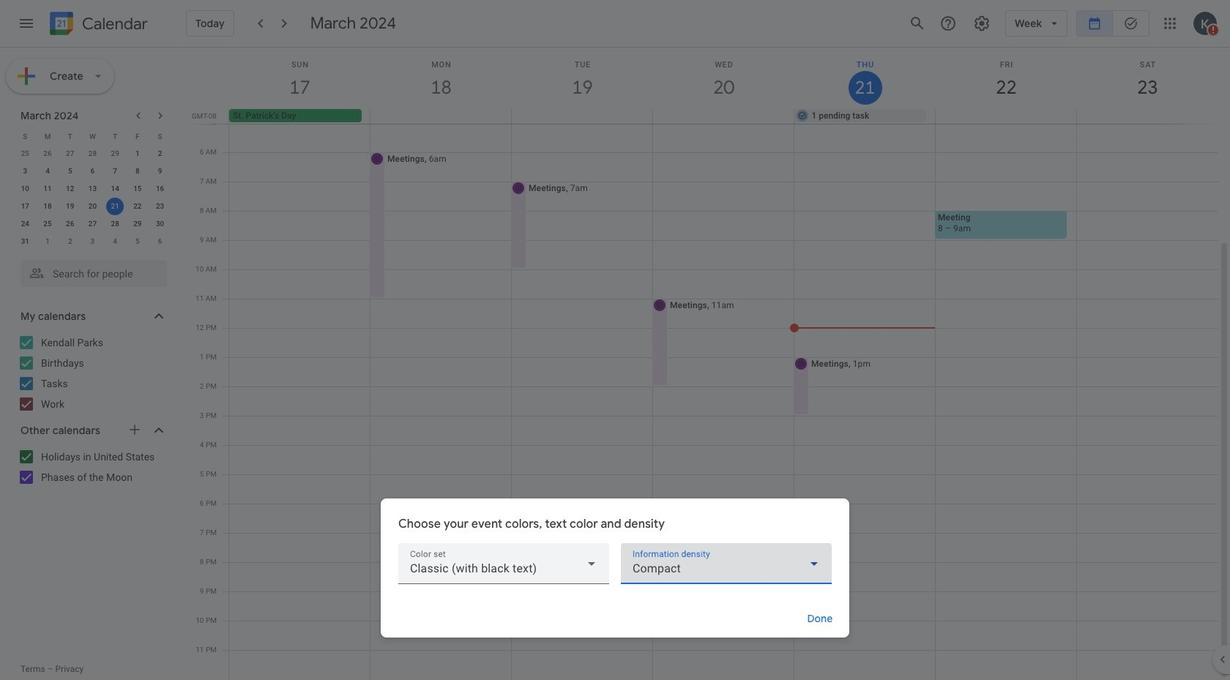 Task type: vqa. For each thing, say whether or not it's contained in the screenshot.
27 element
yes



Task type: locate. For each thing, give the bounding box(es) containing it.
5 element
[[61, 163, 79, 180]]

april 5 element
[[129, 233, 146, 250]]

february 25 element
[[16, 145, 34, 163]]

february 27 element
[[61, 145, 79, 163]]

14 element
[[106, 180, 124, 198]]

12 element
[[61, 180, 79, 198]]

11 element
[[39, 180, 56, 198]]

None field
[[398, 543, 609, 584], [621, 543, 832, 584], [398, 543, 609, 584], [621, 543, 832, 584]]

dialog
[[381, 499, 850, 638]]

10 element
[[16, 180, 34, 198]]

other calendars list
[[3, 445, 182, 489]]

26 element
[[61, 215, 79, 233]]

28 element
[[106, 215, 124, 233]]

17 element
[[16, 198, 34, 215]]

calendar element
[[47, 9, 148, 41]]

19 element
[[61, 198, 79, 215]]

march 2024 grid
[[14, 127, 171, 250]]

february 29 element
[[106, 145, 124, 163]]

8 element
[[129, 163, 146, 180]]

25 element
[[39, 215, 56, 233]]

6 element
[[84, 163, 101, 180]]

16 element
[[151, 180, 169, 198]]

grid
[[187, 48, 1230, 680]]

row
[[223, 109, 1230, 124], [14, 127, 171, 145], [14, 145, 171, 163], [14, 163, 171, 180], [14, 180, 171, 198], [14, 198, 171, 215], [14, 215, 171, 233], [14, 233, 171, 250]]

15 element
[[129, 180, 146, 198]]

4 element
[[39, 163, 56, 180]]

None search field
[[0, 255, 182, 287]]

1 element
[[129, 145, 146, 163]]

cell
[[370, 109, 512, 124], [512, 109, 653, 124], [653, 109, 794, 124], [935, 109, 1077, 124], [1077, 109, 1218, 124], [104, 198, 126, 215]]

23 element
[[151, 198, 169, 215]]

9 element
[[151, 163, 169, 180]]

heading
[[79, 15, 148, 33]]

row group
[[14, 145, 171, 250]]



Task type: describe. For each thing, give the bounding box(es) containing it.
27 element
[[84, 215, 101, 233]]

13 element
[[84, 180, 101, 198]]

2 element
[[151, 145, 169, 163]]

february 28 element
[[84, 145, 101, 163]]

21, today element
[[106, 198, 124, 215]]

february 26 element
[[39, 145, 56, 163]]

31 element
[[16, 233, 34, 250]]

22 element
[[129, 198, 146, 215]]

30 element
[[151, 215, 169, 233]]

main drawer image
[[18, 15, 35, 32]]

20 element
[[84, 198, 101, 215]]

24 element
[[16, 215, 34, 233]]

april 6 element
[[151, 233, 169, 250]]

april 2 element
[[61, 233, 79, 250]]

april 3 element
[[84, 233, 101, 250]]

cell inside march 2024 grid
[[104, 198, 126, 215]]

april 4 element
[[106, 233, 124, 250]]

my calendars list
[[3, 331, 182, 416]]

heading inside calendar element
[[79, 15, 148, 33]]

april 1 element
[[39, 233, 56, 250]]

7 element
[[106, 163, 124, 180]]

18 element
[[39, 198, 56, 215]]

3 element
[[16, 163, 34, 180]]

29 element
[[129, 215, 146, 233]]



